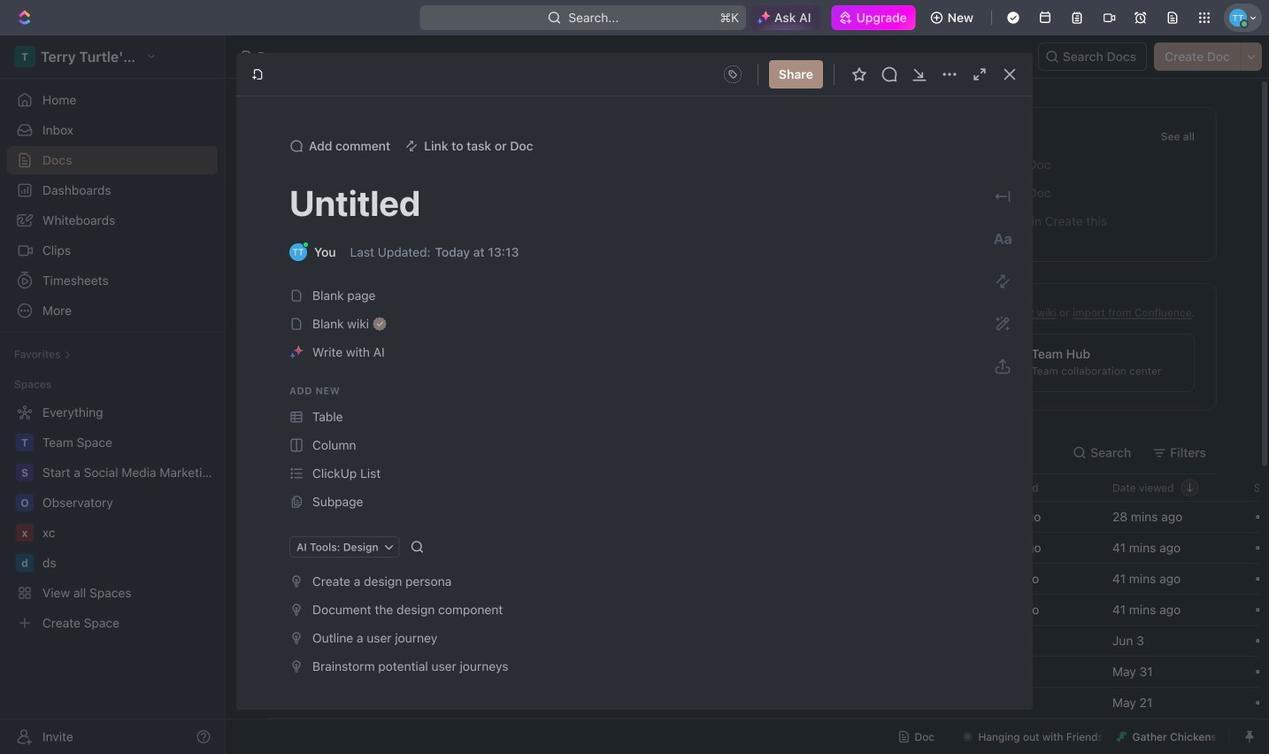Task type: locate. For each thing, give the bounding box(es) containing it.
1 vertical spatial cell
[[960, 657, 1102, 687]]

table
[[249, 473, 1269, 754]]

team hub icon image
[[985, 345, 1021, 381]]

cell
[[960, 626, 1102, 656], [960, 657, 1102, 687], [249, 688, 268, 718]]

2 vertical spatial cell
[[249, 688, 268, 718]]

tree
[[7, 398, 218, 637]]

row
[[268, 473, 1269, 502], [268, 501, 1269, 533], [268, 532, 1269, 564], [268, 563, 1269, 595], [268, 594, 1269, 626], [268, 625, 1269, 657], [268, 656, 1269, 688], [249, 687, 1269, 719], [268, 718, 1269, 750]]



Task type: vqa. For each thing, say whether or not it's contained in the screenshot.
cell
yes



Task type: describe. For each thing, give the bounding box(es) containing it.
tree inside sidebar navigation
[[7, 398, 218, 637]]

0 vertical spatial cell
[[960, 626, 1102, 656]]

drumstick bite image
[[1116, 731, 1127, 742]]

dropdown menu image
[[718, 60, 747, 89]]

company wiki icon image
[[302, 345, 337, 381]]

sidebar navigation
[[0, 35, 226, 754]]



